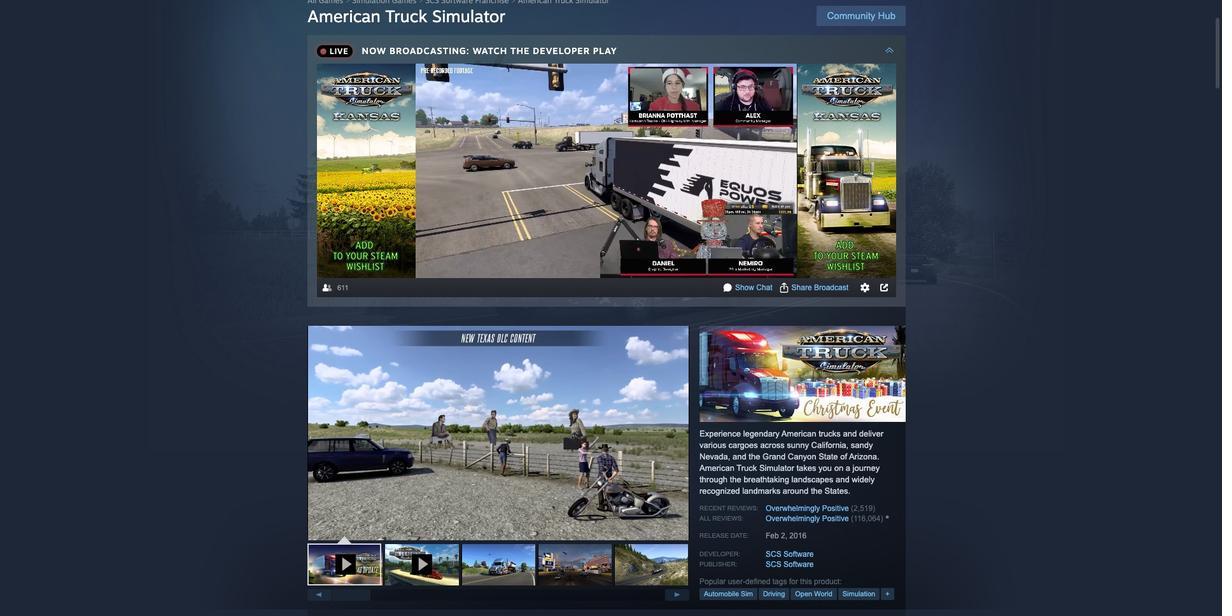 Task type: describe. For each thing, give the bounding box(es) containing it.
show
[[735, 283, 754, 292]]

simulation link
[[838, 589, 880, 601]]

2 horizontal spatial american
[[782, 429, 817, 439]]

user-
[[728, 578, 746, 587]]

of
[[840, 452, 847, 462]]

the down the landscapes
[[811, 486, 823, 496]]

reviews: for (116,064)
[[713, 515, 744, 522]]

experience
[[700, 429, 741, 439]]

share
[[792, 283, 812, 292]]

community hub
[[827, 10, 896, 21]]

driving
[[763, 590, 785, 598]]

release date:
[[700, 532, 749, 539]]

overwhelmingly positive (116,064) *
[[766, 514, 889, 525]]

share broadcast
[[792, 283, 849, 292]]

deliver
[[859, 429, 884, 439]]

now
[[362, 45, 386, 56]]

1 vertical spatial and
[[733, 452, 747, 462]]

overwhelmingly for overwhelmingly positive (2,519)
[[766, 504, 820, 513]]

now broadcasting: watch the developer play
[[362, 45, 617, 56]]

*
[[885, 515, 889, 525]]

american truck simulator
[[307, 6, 506, 26]]

the right watch
[[511, 45, 530, 56]]

2,
[[781, 532, 788, 541]]

defined
[[746, 578, 771, 587]]

the down cargoes
[[749, 452, 760, 462]]

for
[[789, 578, 798, 587]]

automobile sim link
[[700, 589, 758, 601]]

landmarks
[[742, 486, 781, 496]]

publisher:
[[700, 561, 738, 568]]

hub
[[878, 10, 896, 21]]

widely
[[852, 475, 875, 484]]

0 vertical spatial american
[[307, 6, 381, 26]]

nevada,
[[700, 452, 730, 462]]

2 vertical spatial american
[[700, 463, 735, 473]]

live
[[330, 46, 349, 56]]

0 vertical spatial and
[[843, 429, 857, 439]]

sunny
[[787, 441, 809, 450]]

driving link
[[759, 589, 790, 601]]

+
[[886, 590, 890, 598]]

overwhelmingly positive (2,519)
[[766, 504, 875, 513]]

across
[[760, 441, 785, 450]]

trucks
[[819, 429, 841, 439]]

overwhelmingly for overwhelmingly positive (116,064) *
[[766, 514, 820, 523]]

scs software link for publisher:
[[766, 560, 814, 569]]

truck inside experience legendary american trucks and deliver various cargoes across sunny california, sandy nevada, and the grand canyon state of arizona. american truck simulator takes you on a journey through the breathtaking landscapes and widely recognized landmarks around the states.
[[737, 463, 757, 473]]

0 vertical spatial truck
[[385, 6, 427, 26]]

automobile sim
[[704, 590, 753, 598]]

through
[[700, 475, 728, 484]]

you
[[819, 463, 832, 473]]

arizona.
[[849, 452, 880, 462]]

0 horizontal spatial simulator
[[432, 6, 506, 26]]

state
[[819, 452, 838, 462]]

states.
[[825, 486, 851, 496]]

developer
[[533, 45, 590, 56]]

developer:
[[700, 551, 740, 558]]

a
[[846, 463, 851, 473]]

scs software for developer:
[[766, 550, 814, 559]]

cargoes
[[729, 441, 758, 450]]

various
[[700, 441, 726, 450]]

(2,519)
[[851, 504, 875, 513]]

legendary
[[743, 429, 780, 439]]

open world
[[795, 590, 833, 598]]

2016
[[790, 532, 807, 541]]

all reviews:
[[700, 515, 744, 522]]

positive for overwhelmingly positive (2,519)
[[822, 504, 849, 513]]



Task type: vqa. For each thing, say whether or not it's contained in the screenshot.
the Community Hub
yes



Task type: locate. For each thing, give the bounding box(es) containing it.
2 software from the top
[[784, 560, 814, 569]]

date:
[[731, 532, 749, 539]]

software up for
[[784, 560, 814, 569]]

broadcast
[[814, 283, 849, 292]]

american down nevada,
[[700, 463, 735, 473]]

tags
[[773, 578, 787, 587]]

scs software down feb 2, 2016 on the right bottom of page
[[766, 550, 814, 559]]

recent reviews:
[[700, 505, 759, 512]]

simulator inside experience legendary american trucks and deliver various cargoes across sunny california, sandy nevada, and the grand canyon state of arizona. american truck simulator takes you on a journey through the breathtaking landscapes and widely recognized landmarks around the states.
[[759, 463, 794, 473]]

show chat link
[[735, 283, 773, 292]]

on
[[834, 463, 844, 473]]

0 horizontal spatial truck
[[385, 6, 427, 26]]

2 positive from the top
[[822, 514, 849, 523]]

scs for publisher:
[[766, 560, 782, 569]]

and down on
[[836, 475, 850, 484]]

overwhelmingly up 2016
[[766, 514, 820, 523]]

1 scs software from the top
[[766, 550, 814, 559]]

0 vertical spatial simulator
[[432, 6, 506, 26]]

product:
[[814, 578, 842, 587]]

sim
[[741, 590, 753, 598]]

truck
[[385, 6, 427, 26], [737, 463, 757, 473]]

1 vertical spatial scs software link
[[766, 560, 814, 569]]

journey
[[853, 463, 880, 473]]

2 scs from the top
[[766, 560, 782, 569]]

0 vertical spatial scs
[[766, 550, 782, 559]]

scs down feb
[[766, 550, 782, 559]]

reviews: up all reviews:
[[727, 505, 759, 512]]

reviews:
[[727, 505, 759, 512], [713, 515, 744, 522]]

canyon
[[788, 452, 817, 462]]

simulator
[[432, 6, 506, 26], [759, 463, 794, 473]]

release
[[700, 532, 729, 539]]

the up "recognized"
[[730, 475, 742, 484]]

and down cargoes
[[733, 452, 747, 462]]

overwhelmingly inside overwhelmingly positive (116,064) *
[[766, 514, 820, 523]]

show chat
[[735, 283, 773, 292]]

scs software link up for
[[766, 560, 814, 569]]

software for publisher:
[[784, 560, 814, 569]]

1 vertical spatial overwhelmingly
[[766, 514, 820, 523]]

scs up popular user-defined tags for this product:
[[766, 560, 782, 569]]

experience legendary american trucks and deliver various cargoes across sunny california, sandy nevada, and the grand canyon state of arizona. american truck simulator takes you on a journey through the breathtaking landscapes and widely recognized landmarks around the states.
[[700, 429, 884, 496]]

1 overwhelmingly from the top
[[766, 504, 820, 513]]

play
[[593, 45, 617, 56]]

0 vertical spatial software
[[784, 550, 814, 559]]

truck up "broadcasting:"
[[385, 6, 427, 26]]

1 positive from the top
[[822, 504, 849, 513]]

scs software up for
[[766, 560, 814, 569]]

overwhelmingly
[[766, 504, 820, 513], [766, 514, 820, 523]]

community hub link
[[817, 6, 906, 26]]

overwhelmingly down "around"
[[766, 504, 820, 513]]

all
[[700, 515, 711, 522]]

positive inside overwhelmingly positive (116,064) *
[[822, 514, 849, 523]]

2 scs software link from the top
[[766, 560, 814, 569]]

community
[[827, 10, 876, 21]]

broadcasting:
[[390, 45, 470, 56]]

0 vertical spatial scs software
[[766, 550, 814, 559]]

simulation
[[843, 590, 875, 598]]

popular user-defined tags for this product:
[[700, 578, 842, 587]]

1 horizontal spatial american
[[700, 463, 735, 473]]

world
[[814, 590, 833, 598]]

scs for developer:
[[766, 550, 782, 559]]

and
[[843, 429, 857, 439], [733, 452, 747, 462], [836, 475, 850, 484]]

takes
[[797, 463, 817, 473]]

0 horizontal spatial american
[[307, 6, 381, 26]]

scs software link down feb 2, 2016 on the right bottom of page
[[766, 550, 814, 559]]

around
[[783, 486, 809, 496]]

open world link
[[791, 589, 837, 601]]

1 horizontal spatial truck
[[737, 463, 757, 473]]

0 vertical spatial reviews:
[[727, 505, 759, 512]]

feb
[[766, 532, 779, 541]]

landscapes
[[792, 475, 834, 484]]

california,
[[811, 441, 849, 450]]

popular
[[700, 578, 726, 587]]

1 vertical spatial truck
[[737, 463, 757, 473]]

scs software link
[[766, 550, 814, 559], [766, 560, 814, 569]]

grand
[[763, 452, 786, 462]]

chat
[[756, 283, 773, 292]]

2 vertical spatial and
[[836, 475, 850, 484]]

american up sunny
[[782, 429, 817, 439]]

positive for overwhelmingly positive (116,064) *
[[822, 514, 849, 523]]

feb 2, 2016
[[766, 532, 807, 541]]

0 vertical spatial scs software link
[[766, 550, 814, 559]]

share broadcast link
[[792, 283, 849, 292]]

scs software
[[766, 550, 814, 559], [766, 560, 814, 569]]

positive
[[822, 504, 849, 513], [822, 514, 849, 523]]

and up sandy
[[843, 429, 857, 439]]

recognized
[[700, 486, 740, 496]]

1 vertical spatial american
[[782, 429, 817, 439]]

american
[[307, 6, 381, 26], [782, 429, 817, 439], [700, 463, 735, 473]]

software down 2016
[[784, 550, 814, 559]]

1 scs from the top
[[766, 550, 782, 559]]

(116,064)
[[851, 514, 883, 523]]

software
[[784, 550, 814, 559], [784, 560, 814, 569]]

recent
[[700, 505, 726, 512]]

1 vertical spatial positive
[[822, 514, 849, 523]]

2 overwhelmingly from the top
[[766, 514, 820, 523]]

1 software from the top
[[784, 550, 814, 559]]

0 vertical spatial positive
[[822, 504, 849, 513]]

sandy
[[851, 441, 873, 450]]

scs
[[766, 550, 782, 559], [766, 560, 782, 569]]

reviews: for (2,519)
[[727, 505, 759, 512]]

this
[[800, 578, 812, 587]]

simulator up now broadcasting: watch the developer play
[[432, 6, 506, 26]]

american up live at the left of the page
[[307, 6, 381, 26]]

0 vertical spatial overwhelmingly
[[766, 504, 820, 513]]

positive up overwhelmingly positive (116,064) *
[[822, 504, 849, 513]]

software for developer:
[[784, 550, 814, 559]]

1 horizontal spatial simulator
[[759, 463, 794, 473]]

2 scs software from the top
[[766, 560, 814, 569]]

1 vertical spatial reviews:
[[713, 515, 744, 522]]

breathtaking
[[744, 475, 789, 484]]

1 vertical spatial scs software
[[766, 560, 814, 569]]

1 vertical spatial software
[[784, 560, 814, 569]]

1 vertical spatial scs
[[766, 560, 782, 569]]

open
[[795, 590, 812, 598]]

1 scs software link from the top
[[766, 550, 814, 559]]

reviews: down recent reviews: at the bottom of page
[[713, 515, 744, 522]]

automobile
[[704, 590, 739, 598]]

truck up the breathtaking
[[737, 463, 757, 473]]

the
[[511, 45, 530, 56], [749, 452, 760, 462], [730, 475, 742, 484], [811, 486, 823, 496]]

scs software for publisher:
[[766, 560, 814, 569]]

positive down overwhelmingly positive (2,519)
[[822, 514, 849, 523]]

simulator down grand
[[759, 463, 794, 473]]

scs software link for developer:
[[766, 550, 814, 559]]

1 vertical spatial simulator
[[759, 463, 794, 473]]

watch
[[473, 45, 508, 56]]



